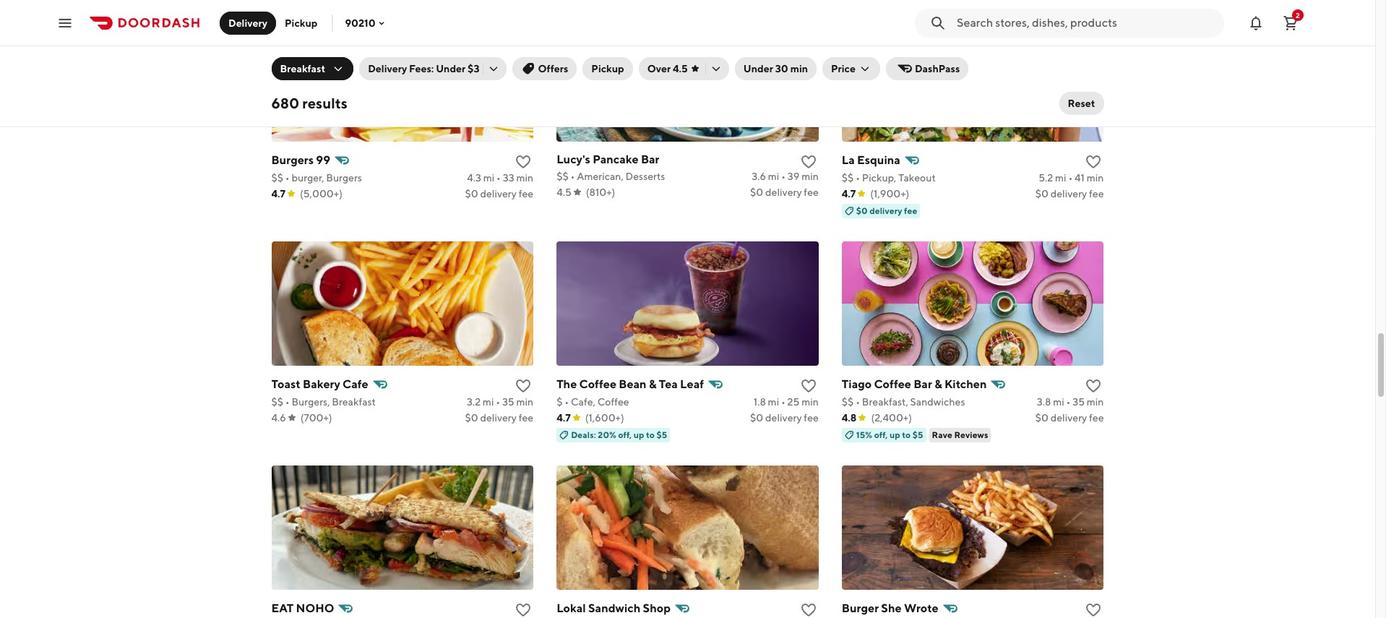 Task type: vqa. For each thing, say whether or not it's contained in the screenshot.
'Offers' button
yes



Task type: locate. For each thing, give the bounding box(es) containing it.
coffee up the $ • cafe, coffee
[[580, 377, 617, 391]]

mi right 3.8
[[1054, 396, 1065, 408]]

price
[[832, 63, 856, 74]]

0 horizontal spatial $5
[[657, 429, 668, 440]]

0 horizontal spatial off,
[[618, 429, 632, 440]]

mi right 1.8
[[768, 396, 780, 408]]

4.8
[[842, 412, 857, 423]]

she
[[882, 601, 902, 615]]

$​0 delivery fee down 5.2 mi • 41 min
[[1036, 188, 1104, 199]]

0 vertical spatial 4.5
[[673, 63, 688, 74]]

off,
[[618, 429, 632, 440], [875, 429, 888, 440]]

fees:
[[409, 63, 434, 74]]

min for the coffee bean & tea leaf
[[802, 396, 819, 408]]

1 horizontal spatial burgers
[[326, 172, 362, 183]]

lucy's
[[557, 152, 591, 166]]

delivery down 3.8 mi • 35 min
[[1051, 412, 1088, 423]]

1 horizontal spatial bar
[[914, 377, 933, 391]]

toast bakery cafe
[[271, 377, 368, 391]]

mi right 4.3
[[483, 172, 495, 183]]

click to add this store to your saved list image right the 39
[[800, 153, 818, 170]]

1 to from the left
[[646, 429, 655, 440]]

0 vertical spatial pickup
[[285, 17, 318, 29]]

(700+)
[[301, 412, 332, 423]]

3.2 mi • 35 min
[[467, 396, 534, 408]]

tiago coffee bar & kitchen
[[842, 377, 987, 391]]

35 right 3.8
[[1073, 396, 1085, 408]]

delivery
[[766, 186, 802, 198], [480, 188, 517, 199], [1051, 188, 1088, 199], [870, 205, 903, 216], [480, 412, 517, 423], [766, 412, 802, 423], [1051, 412, 1088, 423]]

$3
[[468, 63, 480, 74]]

• right 3.8
[[1067, 396, 1071, 408]]

coffee up (1,600+)
[[598, 396, 629, 408]]

1 vertical spatial pickup
[[592, 63, 624, 74]]

toast
[[271, 377, 301, 391]]

results
[[302, 95, 348, 111]]

click to add this store to your saved list image for 5.2 mi • 41 min
[[1086, 153, 1103, 170]]

99
[[316, 153, 330, 167]]

under left $3
[[436, 63, 466, 74]]

1 horizontal spatial off,
[[875, 429, 888, 440]]

0 horizontal spatial breakfast
[[280, 63, 325, 74]]

$$ down burgers 99
[[271, 172, 283, 183]]

• down tiago
[[856, 396, 860, 408]]

4.7 for la
[[842, 188, 856, 199]]

fee
[[804, 186, 819, 198], [519, 188, 534, 199], [1090, 188, 1104, 199], [905, 205, 918, 216], [519, 412, 534, 423], [804, 412, 819, 423], [1090, 412, 1104, 423]]

1 horizontal spatial 4.7
[[557, 412, 571, 423]]

fee down 4.3 mi • 33 min on the left of the page
[[519, 188, 534, 199]]

click to add this store to your saved list image up 3.8 mi • 35 min
[[1086, 377, 1103, 395]]

1 horizontal spatial to
[[903, 429, 911, 440]]

(1,900+)
[[871, 188, 910, 199]]

click to add this store to your saved list image left burger
[[800, 601, 818, 618]]

fee down 3.8 mi • 35 min
[[1090, 412, 1104, 423]]

4.5
[[673, 63, 688, 74], [557, 186, 572, 198]]

under
[[436, 63, 466, 74], [744, 63, 774, 74]]

tea
[[659, 377, 678, 391]]

burgers
[[271, 153, 314, 167], [326, 172, 362, 183]]

min
[[791, 63, 808, 74], [802, 170, 819, 182], [517, 172, 534, 183], [1087, 172, 1104, 183], [517, 396, 534, 408], [802, 396, 819, 408], [1087, 396, 1104, 408]]

$5 left rave
[[913, 429, 924, 440]]

2 35 from the left
[[1073, 396, 1085, 408]]

lokal sandwich shop link
[[557, 598, 819, 618]]

$​0 delivery fee down the 3.2 mi • 35 min
[[465, 412, 534, 423]]

click to add this store to your saved list image for 4.3 mi • 33 min
[[515, 153, 532, 170]]

$$ • breakfast, sandwiches
[[842, 396, 966, 408]]

$​0 delivery fee down 3.8 mi • 35 min
[[1036, 412, 1104, 423]]

min inside button
[[791, 63, 808, 74]]

min for tiago coffee bar & kitchen
[[1087, 396, 1104, 408]]

$$ down lucy's
[[557, 170, 569, 182]]

4.5 inside "button"
[[673, 63, 688, 74]]

delivery for the coffee bean & tea leaf
[[766, 412, 802, 423]]

$​0
[[751, 186, 764, 198], [465, 188, 478, 199], [1036, 188, 1049, 199], [465, 412, 478, 423], [751, 412, 764, 423], [1036, 412, 1049, 423]]

0 horizontal spatial delivery
[[228, 17, 268, 29]]

fee down 5.2 mi • 41 min
[[1090, 188, 1104, 199]]

0 horizontal spatial 4.5
[[557, 186, 572, 198]]

$​0 down 1.8
[[751, 412, 764, 423]]

delivery down 1.8 mi • 25 min
[[766, 412, 802, 423]]

1 horizontal spatial 35
[[1073, 396, 1085, 408]]

pickup button
[[276, 11, 326, 34], [583, 57, 633, 80]]

$$ for burgers 99
[[271, 172, 283, 183]]

0 horizontal spatial to
[[646, 429, 655, 440]]

1 horizontal spatial under
[[744, 63, 774, 74]]

0 vertical spatial bar
[[641, 152, 660, 166]]

2 off, from the left
[[875, 429, 888, 440]]

1.8
[[754, 396, 766, 408]]

(2,400+)
[[872, 412, 912, 423]]

35 for toast bakery cafe
[[502, 396, 515, 408]]

1 vertical spatial burgers
[[326, 172, 362, 183]]

offers button
[[512, 57, 577, 80]]

la
[[842, 153, 855, 167]]

click to add this store to your saved list image
[[515, 153, 532, 170], [800, 153, 818, 170], [1086, 153, 1103, 170], [515, 377, 532, 395], [800, 377, 818, 395], [1086, 377, 1103, 395], [515, 601, 532, 618], [800, 601, 818, 618]]

to down "(2,400+)"
[[903, 429, 911, 440]]

4.5 down lucy's
[[557, 186, 572, 198]]

• down 'toast'
[[285, 396, 290, 408]]

$$ down la
[[842, 172, 854, 183]]

$​0 delivery fee down 1.8 mi • 25 min
[[751, 412, 819, 423]]

$$
[[557, 170, 569, 182], [271, 172, 283, 183], [842, 172, 854, 183], [271, 396, 283, 408], [842, 396, 854, 408]]

$​0 for the coffee bean & tea leaf
[[751, 412, 764, 423]]

1 vertical spatial delivery
[[368, 63, 407, 74]]

pickup button up breakfast button
[[276, 11, 326, 34]]

•
[[571, 170, 575, 182], [782, 170, 786, 182], [285, 172, 290, 183], [497, 172, 501, 183], [856, 172, 860, 183], [1069, 172, 1073, 183], [285, 396, 290, 408], [496, 396, 500, 408], [565, 396, 569, 408], [782, 396, 786, 408], [856, 396, 860, 408], [1067, 396, 1071, 408]]

0 horizontal spatial pickup
[[285, 17, 318, 29]]

under left 30
[[744, 63, 774, 74]]

fee for la esquina
[[1090, 188, 1104, 199]]

breakfast inside button
[[280, 63, 325, 74]]

$5 down tea
[[657, 429, 668, 440]]

$​0 down 5.2 on the right
[[1036, 188, 1049, 199]]

bar up desserts
[[641, 152, 660, 166]]

2 horizontal spatial 4.7
[[842, 188, 856, 199]]

35 right 3.2
[[502, 396, 515, 408]]

breakfast down cafe on the bottom left of page
[[332, 396, 376, 408]]

0 horizontal spatial 4.7
[[271, 188, 286, 199]]

notification bell image
[[1248, 14, 1265, 31]]

$​0 delivery fee for burgers 99
[[465, 188, 534, 199]]

delivery down 5.2 mi • 41 min
[[1051, 188, 1088, 199]]

$0
[[857, 205, 868, 216]]

4.7
[[271, 188, 286, 199], [842, 188, 856, 199], [557, 412, 571, 423]]

coffee
[[580, 377, 617, 391], [875, 377, 912, 391], [598, 396, 629, 408]]

click to add this store to your saved list image
[[1086, 601, 1103, 618]]

delivery for burgers 99
[[480, 188, 517, 199]]

min right 30
[[791, 63, 808, 74]]

• left the 25
[[782, 396, 786, 408]]

coffee up breakfast,
[[875, 377, 912, 391]]

3.2
[[467, 396, 481, 408]]

& left tea
[[649, 377, 657, 391]]

off, right 15% at the bottom of the page
[[875, 429, 888, 440]]

• left 'pickup,'
[[856, 172, 860, 183]]

burger she wrote link
[[842, 598, 1104, 618]]

$​0 delivery fee for the coffee bean & tea leaf
[[751, 412, 819, 423]]

american,
[[577, 170, 624, 182]]

Store search: begin typing to search for stores available on DoorDash text field
[[957, 15, 1216, 31]]

0 vertical spatial burgers
[[271, 153, 314, 167]]

15%
[[857, 429, 873, 440]]

off, right 20%
[[618, 429, 632, 440]]

1 vertical spatial bar
[[914, 377, 933, 391]]

breakfast button
[[271, 57, 354, 80]]

delivery down the 3.2 mi • 35 min
[[480, 412, 517, 423]]

mi right 3.2
[[483, 396, 494, 408]]

click to add this store to your saved list image up 1.8 mi • 25 min
[[800, 377, 818, 395]]

coffee for tiago
[[875, 377, 912, 391]]

pickup,
[[862, 172, 897, 183]]

0 horizontal spatial up
[[634, 429, 645, 440]]

delivery
[[228, 17, 268, 29], [368, 63, 407, 74]]

min left $
[[517, 396, 534, 408]]

fee for burgers 99
[[519, 188, 534, 199]]

1 horizontal spatial delivery
[[368, 63, 407, 74]]

dashpass
[[915, 63, 960, 74]]

4.3
[[467, 172, 481, 183]]

delivery inside button
[[228, 17, 268, 29]]

• left the 39
[[782, 170, 786, 182]]

1 horizontal spatial $5
[[913, 429, 924, 440]]

& up sandwiches
[[935, 377, 943, 391]]

0 horizontal spatial bar
[[641, 152, 660, 166]]

1 horizontal spatial pickup button
[[583, 57, 633, 80]]

bar
[[641, 152, 660, 166], [914, 377, 933, 391]]

mi right 3.6 at right top
[[768, 170, 780, 182]]

$​0 delivery fee down 3.6 mi • 39 min
[[751, 186, 819, 198]]

$​0 delivery fee
[[751, 186, 819, 198], [465, 188, 534, 199], [1036, 188, 1104, 199], [465, 412, 534, 423], [751, 412, 819, 423], [1036, 412, 1104, 423]]

• left burger,
[[285, 172, 290, 183]]

burger
[[842, 601, 879, 615]]

0 horizontal spatial &
[[649, 377, 657, 391]]

1 35 from the left
[[502, 396, 515, 408]]

min for burgers 99
[[517, 172, 534, 183]]

click to add this store to your saved list image up 4.3 mi • 33 min on the left of the page
[[515, 153, 532, 170]]

$$ • american, desserts
[[557, 170, 665, 182]]

$5
[[657, 429, 668, 440], [913, 429, 924, 440]]

1 horizontal spatial 4.5
[[673, 63, 688, 74]]

$​0 delivery fee down 4.3 mi • 33 min on the left of the page
[[465, 188, 534, 199]]

0 horizontal spatial 35
[[502, 396, 515, 408]]

2 under from the left
[[744, 63, 774, 74]]

burgers down the "99"
[[326, 172, 362, 183]]

click to add this store to your saved list image up 5.2 mi • 41 min
[[1086, 153, 1103, 170]]

mi
[[768, 170, 780, 182], [483, 172, 495, 183], [1056, 172, 1067, 183], [483, 396, 494, 408], [768, 396, 780, 408], [1054, 396, 1065, 408]]

click to add this store to your saved list image up the 3.2 mi • 35 min
[[515, 377, 532, 395]]

min right 41
[[1087, 172, 1104, 183]]

to right 20%
[[646, 429, 655, 440]]

delivery for toast bakery cafe
[[480, 412, 517, 423]]

$0 delivery fee
[[857, 205, 918, 216]]

$​0 for burgers 99
[[465, 188, 478, 199]]

fee down the 3.2 mi • 35 min
[[519, 412, 534, 423]]

$​0 down 3.6 at right top
[[751, 186, 764, 198]]

burgers up burger,
[[271, 153, 314, 167]]

1 horizontal spatial up
[[890, 429, 901, 440]]

0 vertical spatial pickup button
[[276, 11, 326, 34]]

esquina
[[858, 153, 901, 167]]

fee down 3.6 mi • 39 min
[[804, 186, 819, 198]]

sandwiches
[[911, 396, 966, 408]]

breakfast
[[280, 63, 325, 74], [332, 396, 376, 408]]

0 horizontal spatial pickup button
[[276, 11, 326, 34]]

$​0 down 3.8
[[1036, 412, 1049, 423]]

lucy's pancake bar
[[557, 152, 660, 166]]

2 & from the left
[[935, 377, 943, 391]]

pickup left over
[[592, 63, 624, 74]]

1 horizontal spatial pickup
[[592, 63, 624, 74]]

delivery down 4.3 mi • 33 min on the left of the page
[[480, 188, 517, 199]]

$$ up 4.6
[[271, 396, 283, 408]]

4.7 down la
[[842, 188, 856, 199]]

$$ for toast bakery cafe
[[271, 396, 283, 408]]

0 horizontal spatial under
[[436, 63, 466, 74]]

mi for tiago coffee bar & kitchen
[[1054, 396, 1065, 408]]

2
[[1296, 10, 1301, 19]]

delivery button
[[220, 11, 276, 34]]

pickup for pickup button to the bottom
[[592, 63, 624, 74]]

5.2
[[1039, 172, 1054, 183]]

1 $5 from the left
[[657, 429, 668, 440]]

4.3 mi • 33 min
[[467, 172, 534, 183]]

0 vertical spatial delivery
[[228, 17, 268, 29]]

fee for toast bakery cafe
[[519, 412, 534, 423]]

min right "33"
[[517, 172, 534, 183]]

eat noho link
[[271, 598, 534, 618]]

breakfast,
[[862, 396, 909, 408]]

mi right 5.2 on the right
[[1056, 172, 1067, 183]]

up down "(2,400+)"
[[890, 429, 901, 440]]

fee down 1.8 mi • 25 min
[[804, 412, 819, 423]]

4.7 down burgers 99
[[271, 188, 286, 199]]

4.7 down $
[[557, 412, 571, 423]]

3 items, open order cart image
[[1283, 14, 1300, 31]]

0 vertical spatial breakfast
[[280, 63, 325, 74]]

&
[[649, 377, 657, 391], [935, 377, 943, 391]]

up right 20%
[[634, 429, 645, 440]]

1 & from the left
[[649, 377, 657, 391]]

$$ • burgers, breakfast
[[271, 396, 376, 408]]

click to add this store to your saved list image left lokal
[[515, 601, 532, 618]]

$​0 down 4.3
[[465, 188, 478, 199]]

4.5 right over
[[673, 63, 688, 74]]

min right the 25
[[802, 396, 819, 408]]

$$ up 4.8 at the right bottom of the page
[[842, 396, 854, 408]]

& for kitchen
[[935, 377, 943, 391]]

bar up sandwiches
[[914, 377, 933, 391]]

pickup up breakfast button
[[285, 17, 318, 29]]

1 horizontal spatial breakfast
[[332, 396, 376, 408]]

1 horizontal spatial &
[[935, 377, 943, 391]]

$​0 down 3.2
[[465, 412, 478, 423]]

breakfast up 680 results
[[280, 63, 325, 74]]

mi for toast bakery cafe
[[483, 396, 494, 408]]

pickup button left over
[[583, 57, 633, 80]]

min right 3.8
[[1087, 396, 1104, 408]]



Task type: describe. For each thing, give the bounding box(es) containing it.
delivery for delivery
[[228, 17, 268, 29]]

mi for the coffee bean & tea leaf
[[768, 396, 780, 408]]

mi for la esquina
[[1056, 172, 1067, 183]]

min for la esquina
[[1087, 172, 1104, 183]]

& for tea
[[649, 377, 657, 391]]

5.2 mi • 41 min
[[1039, 172, 1104, 183]]

mi for burgers 99
[[483, 172, 495, 183]]

1 vertical spatial pickup button
[[583, 57, 633, 80]]

price button
[[823, 57, 881, 80]]

pickup for top pickup button
[[285, 17, 318, 29]]

delivery for la esquina
[[1051, 188, 1088, 199]]

33
[[503, 172, 515, 183]]

$​0 for la esquina
[[1036, 188, 1049, 199]]

41
[[1075, 172, 1085, 183]]

offers
[[538, 63, 569, 74]]

bar for coffee
[[914, 377, 933, 391]]

over 4.5 button
[[639, 57, 729, 80]]

under inside button
[[744, 63, 774, 74]]

eat
[[271, 601, 294, 615]]

3.8
[[1037, 396, 1052, 408]]

bar for pancake
[[641, 152, 660, 166]]

la esquina
[[842, 153, 901, 167]]

15% off, up to $5
[[857, 429, 924, 440]]

2 button
[[1277, 8, 1306, 37]]

90210 button
[[345, 17, 387, 29]]

deals:
[[571, 429, 596, 440]]

click to add this store to your saved list image for 3.6 mi • 39 min
[[800, 153, 818, 170]]

$$ • burger, burgers
[[271, 172, 362, 183]]

4.7 for burgers
[[271, 188, 286, 199]]

desserts
[[626, 170, 665, 182]]

• right 3.2
[[496, 396, 500, 408]]

• left "33"
[[497, 172, 501, 183]]

delivery for tiago coffee bar & kitchen
[[1051, 412, 1088, 423]]

open menu image
[[56, 14, 74, 31]]

35 for tiago coffee bar & kitchen
[[1073, 396, 1085, 408]]

2 to from the left
[[903, 429, 911, 440]]

click to add this store to your saved list image for 3.8 mi • 35 min
[[1086, 377, 1103, 395]]

under 30 min
[[744, 63, 808, 74]]

$$ • pickup, takeout
[[842, 172, 936, 183]]

wrote
[[904, 601, 939, 615]]

the
[[557, 377, 577, 391]]

deals: 20% off, up to $5
[[571, 429, 668, 440]]

1 vertical spatial breakfast
[[332, 396, 376, 408]]

$​0 for tiago coffee bar & kitchen
[[1036, 412, 1049, 423]]

min right the 39
[[802, 170, 819, 182]]

$$ for tiago coffee bar & kitchen
[[842, 396, 854, 408]]

cafe
[[343, 377, 368, 391]]

3.6 mi • 39 min
[[752, 170, 819, 182]]

fee down (1,900+)
[[905, 205, 918, 216]]

takeout
[[899, 172, 936, 183]]

lokal sandwich shop
[[557, 601, 671, 615]]

$ • cafe, coffee
[[557, 396, 629, 408]]

(1,600+)
[[585, 412, 624, 423]]

under 30 min button
[[735, 57, 817, 80]]

delivery down 3.6 mi • 39 min
[[766, 186, 802, 198]]

coffee for the
[[580, 377, 617, 391]]

1 up from the left
[[634, 429, 645, 440]]

(810+)
[[586, 186, 616, 198]]

4.6
[[271, 412, 286, 423]]

reset button
[[1060, 92, 1104, 115]]

dashpass button
[[886, 57, 969, 80]]

$​0 delivery fee for toast bakery cafe
[[465, 412, 534, 423]]

2 up from the left
[[890, 429, 901, 440]]

25
[[788, 396, 800, 408]]

1 vertical spatial 4.5
[[557, 186, 572, 198]]

680 results
[[271, 95, 348, 111]]

sandwich
[[589, 601, 641, 615]]

3.6
[[752, 170, 766, 182]]

rave
[[932, 429, 953, 440]]

$​0 delivery fee for la esquina
[[1036, 188, 1104, 199]]

• right $
[[565, 396, 569, 408]]

shop
[[643, 601, 671, 615]]

fee for the coffee bean & tea leaf
[[804, 412, 819, 423]]

3.8 mi • 35 min
[[1037, 396, 1104, 408]]

pancake
[[593, 152, 639, 166]]

delivery fees: under $3
[[368, 63, 480, 74]]

0 horizontal spatial burgers
[[271, 153, 314, 167]]

(5,000+)
[[300, 188, 343, 199]]

1 off, from the left
[[618, 429, 632, 440]]

the coffee bean & tea leaf
[[557, 377, 704, 391]]

4.7 for the
[[557, 412, 571, 423]]

noho
[[296, 601, 334, 615]]

bakery
[[303, 377, 340, 391]]

1.8 mi • 25 min
[[754, 396, 819, 408]]

90210
[[345, 17, 376, 29]]

leaf
[[680, 377, 704, 391]]

burger she wrote
[[842, 601, 939, 615]]

tiago
[[842, 377, 872, 391]]

fee for tiago coffee bar & kitchen
[[1090, 412, 1104, 423]]

kitchen
[[945, 377, 987, 391]]

burger,
[[292, 172, 324, 183]]

$​0 delivery fee for tiago coffee bar & kitchen
[[1036, 412, 1104, 423]]

39
[[788, 170, 800, 182]]

over 4.5
[[648, 63, 688, 74]]

2 $5 from the left
[[913, 429, 924, 440]]

680
[[271, 95, 299, 111]]

20%
[[598, 429, 617, 440]]

over
[[648, 63, 671, 74]]

reset
[[1068, 98, 1096, 109]]

burgers 99
[[271, 153, 330, 167]]

30
[[776, 63, 789, 74]]

• down lucy's
[[571, 170, 575, 182]]

$$ for la esquina
[[842, 172, 854, 183]]

lokal
[[557, 601, 586, 615]]

rave reviews
[[932, 429, 989, 440]]

1 under from the left
[[436, 63, 466, 74]]

$​0 for toast bakery cafe
[[465, 412, 478, 423]]

$
[[557, 396, 563, 408]]

delivery down (1,900+)
[[870, 205, 903, 216]]

• left 41
[[1069, 172, 1073, 183]]

delivery for delivery fees: under $3
[[368, 63, 407, 74]]

click to add this store to your saved list image for 1.8 mi • 25 min
[[800, 377, 818, 395]]

eat noho
[[271, 601, 334, 615]]

burgers,
[[292, 396, 330, 408]]

click to add this store to your saved list image for 3.2 mi • 35 min
[[515, 377, 532, 395]]

bean
[[619, 377, 647, 391]]

cafe,
[[571, 396, 596, 408]]

min for toast bakery cafe
[[517, 396, 534, 408]]



